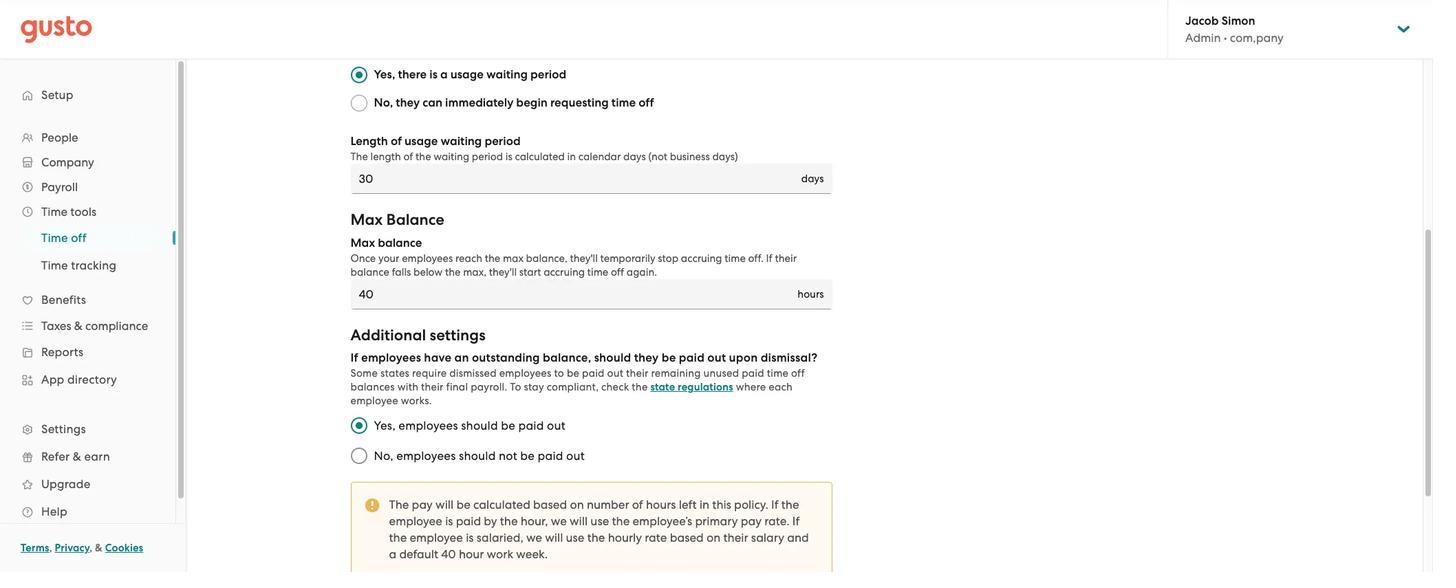 Task type: describe. For each thing, give the bounding box(es) containing it.
cookies button
[[105, 540, 143, 557]]

time inside some states require dismissed employees to be paid out their remaining unused paid time off balances with their final payroll. to stay compliant, check the
[[767, 368, 789, 380]]

company
[[41, 156, 94, 169]]

0 vertical spatial a
[[441, 67, 448, 82]]

2 , from the left
[[90, 542, 92, 555]]

1 vertical spatial waiting
[[441, 134, 482, 149]]

time for time tools
[[41, 205, 68, 219]]

employees inside some states require dismissed employees to be paid out their remaining unused paid time off balances with their final payroll. to stay compliant, check the
[[500, 368, 552, 380]]

1 horizontal spatial on
[[707, 531, 721, 545]]

left
[[679, 498, 697, 512]]

terms
[[21, 542, 49, 555]]

if up and
[[793, 515, 800, 529]]

regulations
[[678, 381, 734, 394]]

employees for yes, employees should be paid out
[[399, 419, 458, 433]]

1 horizontal spatial based
[[670, 531, 704, 545]]

max,
[[463, 266, 487, 279]]

1 vertical spatial period
[[485, 134, 521, 149]]

by
[[484, 515, 497, 529]]

upgrade link
[[14, 472, 162, 497]]

off up (not
[[639, 96, 654, 110]]

1 horizontal spatial use
[[591, 515, 609, 529]]

help
[[41, 505, 67, 519]]

the up default
[[389, 531, 407, 545]]

hourly
[[608, 531, 642, 545]]

the left max
[[485, 253, 501, 265]]

state regulations link
[[651, 381, 734, 394]]

there
[[398, 67, 427, 82]]

2 vertical spatial waiting
[[434, 151, 470, 163]]

calculated inside length of usage waiting period the length of the waiting period is calculated in calendar days (not business days)
[[515, 151, 565, 163]]

Max balance text field
[[351, 279, 791, 310]]

jacob
[[1186, 14, 1219, 28]]

hour
[[459, 548, 484, 562]]

1 horizontal spatial pay
[[741, 515, 762, 529]]

40
[[441, 548, 456, 562]]

should for out
[[461, 419, 498, 433]]

1 horizontal spatial of
[[404, 151, 413, 163]]

the inside length of usage waiting period the length of the waiting period is calculated in calendar days (not business days)
[[416, 151, 431, 163]]

0 vertical spatial hours
[[798, 288, 824, 301]]

yes, employees should be paid out
[[374, 419, 566, 433]]

0 horizontal spatial we
[[527, 531, 542, 545]]

settings link
[[14, 417, 162, 442]]

upon
[[729, 351, 758, 366]]

time left off.
[[725, 253, 746, 265]]

people button
[[14, 125, 162, 150]]

0 vertical spatial balance
[[378, 236, 422, 251]]

to
[[510, 381, 521, 394]]

0 vertical spatial of
[[391, 134, 402, 149]]

off inside some states require dismissed employees to be paid out their remaining unused paid time off balances with their final payroll. to stay compliant, check the
[[792, 368, 805, 380]]

benefits link
[[14, 288, 162, 313]]

works.
[[401, 395, 432, 408]]

below
[[414, 266, 443, 279]]

additional settings
[[351, 326, 486, 345]]

0 horizontal spatial based
[[534, 498, 567, 512]]

Yes, employees should be paid out radio
[[344, 411, 374, 441]]

the up rate.
[[782, 498, 800, 512]]

& for compliance
[[74, 319, 83, 333]]

list containing time off
[[0, 224, 176, 279]]

paid inside 'the pay will be calculated based on number of hours left in this policy. if the employee is paid by the hour, we will use the employee's primary pay rate. if the employee is salaried, we will use the hourly rate based on their salary and a default 40 hour work week.'
[[456, 515, 481, 529]]

0 vertical spatial usage
[[451, 67, 484, 82]]

0 horizontal spatial will
[[436, 498, 454, 512]]

where
[[736, 381, 766, 394]]

some states require dismissed employees to be paid out their remaining unused paid time off balances with their final payroll. to stay compliant, check the
[[351, 368, 805, 394]]

balances
[[351, 381, 395, 394]]

requesting
[[551, 96, 609, 110]]

their inside max balance once your employees reach the max balance, they'll temporarily stop accruing time off. if their balance falls below the max, they'll start accruing time off again.
[[775, 253, 797, 265]]

employees for if employees have an outstanding balance, should they be paid out upon dismissal?
[[361, 351, 421, 366]]

setup link
[[14, 83, 162, 107]]

Length of usage waiting period text field
[[351, 164, 795, 194]]

refer & earn link
[[14, 445, 162, 469]]

0 vertical spatial pay
[[412, 498, 433, 512]]

time tracking
[[41, 259, 117, 273]]

balance, inside max balance once your employees reach the max balance, they'll temporarily stop accruing time off. if their balance falls below the max, they'll start accruing time off again.
[[526, 253, 568, 265]]

yes, for yes, there is a usage waiting period
[[374, 67, 395, 82]]

temporarily
[[601, 253, 656, 265]]

days)
[[713, 151, 739, 163]]

refer & earn
[[41, 450, 110, 464]]

no, for no, employees should not be paid out
[[374, 450, 394, 463]]

privacy link
[[55, 542, 90, 555]]

employees for no, employees should not be paid out
[[397, 450, 456, 463]]

reports link
[[14, 340, 162, 365]]

state regulations
[[651, 381, 734, 394]]

usage inside length of usage waiting period the length of the waiting period is calculated in calendar days (not business days)
[[405, 134, 438, 149]]

in inside length of usage waiting period the length of the waiting period is calculated in calendar days (not business days)
[[568, 151, 576, 163]]

salaried,
[[477, 531, 524, 545]]

length of usage waiting period the length of the waiting period is calculated in calendar days (not business days)
[[351, 134, 739, 163]]

and
[[788, 531, 809, 545]]

where each employee works.
[[351, 381, 793, 408]]

directory
[[67, 373, 117, 387]]

0 horizontal spatial they
[[396, 96, 420, 110]]

max
[[503, 253, 524, 265]]

the up hourly
[[612, 515, 630, 529]]

in inside 'the pay will be calculated based on number of hours left in this policy. if the employee is paid by the hour, we will use the employee's primary pay rate. if the employee is salaried, we will use the hourly rate based on their salary and a default 40 hour work week.'
[[700, 498, 710, 512]]

be up not
[[501, 419, 516, 433]]

time tools button
[[14, 200, 162, 224]]

can
[[423, 96, 443, 110]]

time off link
[[25, 226, 162, 251]]

terms , privacy , & cookies
[[21, 542, 143, 555]]

employee's
[[633, 515, 693, 529]]

once
[[351, 253, 376, 265]]

primary
[[696, 515, 738, 529]]

additional
[[351, 326, 426, 345]]

tracking
[[71, 259, 117, 273]]

be right not
[[521, 450, 535, 463]]

2 vertical spatial &
[[95, 542, 103, 555]]

their inside 'the pay will be calculated based on number of hours left in this policy. if the employee is paid by the hour, we will use the employee's primary pay rate. if the employee is salaried, we will use the hourly rate based on their salary and a default 40 hour work week.'
[[724, 531, 749, 545]]

0 horizontal spatial accruing
[[544, 266, 585, 279]]

the inside some states require dismissed employees to be paid out their remaining unused paid time off balances with their final payroll. to stay compliant, check the
[[632, 381, 648, 394]]

number
[[587, 498, 630, 512]]

a inside 'the pay will be calculated based on number of hours left in this policy. if the employee is paid by the hour, we will use the employee's primary pay rate. if the employee is salaried, we will use the hourly rate based on their salary and a default 40 hour work week.'
[[389, 548, 397, 562]]

have
[[424, 351, 452, 366]]

No, they can immediately begin requesting time off radio
[[351, 95, 367, 112]]

be inside 'the pay will be calculated based on number of hours left in this policy. if the employee is paid by the hour, we will use the employee's primary pay rate. if the employee is salaried, we will use the hourly rate based on their salary and a default 40 hour work week.'
[[457, 498, 471, 512]]

0 horizontal spatial they'll
[[489, 266, 517, 279]]

upgrade
[[41, 478, 91, 492]]

time tracking link
[[25, 253, 162, 278]]

taxes
[[41, 319, 71, 333]]

max for max balance
[[351, 211, 383, 229]]

settings
[[41, 423, 86, 436]]

1 vertical spatial balance,
[[543, 351, 592, 366]]

app directory
[[41, 373, 117, 387]]

begin
[[517, 96, 548, 110]]

compliant,
[[547, 381, 599, 394]]

again.
[[627, 266, 657, 279]]

paid up remaining
[[679, 351, 705, 366]]

is inside length of usage waiting period the length of the waiting period is calculated in calendar days (not business days)
[[506, 151, 513, 163]]

start
[[520, 266, 541, 279]]

list containing people
[[0, 125, 176, 526]]

states
[[381, 368, 410, 380]]

1 horizontal spatial we
[[551, 515, 567, 529]]

app
[[41, 373, 64, 387]]

setup
[[41, 88, 73, 102]]

calendar
[[579, 151, 621, 163]]

paid right not
[[538, 450, 564, 463]]

0 vertical spatial should
[[595, 351, 632, 366]]

taxes & compliance
[[41, 319, 148, 333]]

yes, there is a usage waiting period
[[374, 67, 567, 82]]

payroll
[[41, 180, 78, 194]]

if up rate.
[[772, 498, 779, 512]]

& for earn
[[73, 450, 81, 464]]

hour,
[[521, 515, 548, 529]]

their up check
[[626, 368, 649, 380]]

rate.
[[765, 515, 790, 529]]

should for paid
[[459, 450, 496, 463]]

require
[[412, 368, 447, 380]]



Task type: vqa. For each thing, say whether or not it's contained in the screenshot.
'Refer'
yes



Task type: locate. For each thing, give the bounding box(es) containing it.
is down no, they can immediately begin requesting time off
[[506, 151, 513, 163]]

yes, up no, employees should not be paid out option
[[374, 419, 396, 433]]

if up some
[[351, 351, 359, 366]]

we
[[551, 515, 567, 529], [527, 531, 542, 545]]

refer
[[41, 450, 70, 464]]

be up "hour" at the bottom left of the page
[[457, 498, 471, 512]]

your
[[379, 253, 400, 265]]

0 horizontal spatial in
[[568, 151, 576, 163]]

off down tools
[[71, 231, 87, 245]]

tools
[[70, 205, 97, 219]]

off down temporarily
[[611, 266, 624, 279]]

paid up where
[[742, 368, 765, 380]]

1 horizontal spatial hours
[[798, 288, 824, 301]]

should left not
[[459, 450, 496, 463]]

max for max balance once your employees reach the max balance, they'll temporarily stop accruing time off. if their balance falls below the max, they'll start accruing time off again.
[[351, 236, 375, 251]]

time inside 'link'
[[41, 231, 68, 245]]

check
[[602, 381, 630, 394]]

1 horizontal spatial they
[[634, 351, 659, 366]]

waiting down immediately
[[441, 134, 482, 149]]

in right left
[[700, 498, 710, 512]]

Yes, there is a usage waiting period radio
[[351, 67, 367, 83]]

admin
[[1186, 31, 1222, 45]]

remaining
[[652, 368, 701, 380]]

&
[[74, 319, 83, 333], [73, 450, 81, 464], [95, 542, 103, 555]]

time inside dropdown button
[[41, 205, 68, 219]]

simon
[[1222, 14, 1256, 28]]

balance, up to
[[543, 351, 592, 366]]

an
[[455, 351, 469, 366]]

1 vertical spatial based
[[670, 531, 704, 545]]

& inside "link"
[[73, 450, 81, 464]]

2 vertical spatial will
[[545, 531, 563, 545]]

1 vertical spatial use
[[566, 531, 585, 545]]

time inside 'link'
[[41, 259, 68, 273]]

help link
[[14, 500, 162, 525]]

0 vertical spatial use
[[591, 515, 609, 529]]

3 time from the top
[[41, 259, 68, 273]]

time up each
[[767, 368, 789, 380]]

rate
[[645, 531, 667, 545]]

employees down works.
[[399, 419, 458, 433]]

out inside some states require dismissed employees to be paid out their remaining unused paid time off balances with their final payroll. to stay compliant, check the
[[608, 368, 624, 380]]

2 vertical spatial time
[[41, 259, 68, 273]]

1 vertical spatial will
[[570, 515, 588, 529]]

this
[[713, 498, 732, 512]]

1 horizontal spatial ,
[[90, 542, 92, 555]]

0 vertical spatial max
[[351, 211, 383, 229]]

dismissed
[[450, 368, 497, 380]]

the inside 'the pay will be calculated based on number of hours left in this policy. if the employee is paid by the hour, we will use the employee's primary pay rate. if the employee is salaried, we will use the hourly rate based on their salary and a default 40 hour work week.'
[[389, 498, 409, 512]]

stop
[[658, 253, 679, 265]]

1 horizontal spatial will
[[545, 531, 563, 545]]

on left number
[[570, 498, 584, 512]]

we right hour,
[[551, 515, 567, 529]]

employees up stay
[[500, 368, 552, 380]]

0 horizontal spatial usage
[[405, 134, 438, 149]]

0 vertical spatial calculated
[[515, 151, 565, 163]]

1 vertical spatial in
[[700, 498, 710, 512]]

no, right no, they can immediately begin requesting time off "option"
[[374, 96, 393, 110]]

stay
[[524, 381, 544, 394]]

payroll.
[[471, 381, 508, 394]]

(not
[[649, 151, 668, 163]]

1 vertical spatial on
[[707, 531, 721, 545]]

employees up states
[[361, 351, 421, 366]]

0 vertical spatial they'll
[[570, 253, 598, 265]]

usage up immediately
[[451, 67, 484, 82]]

no, employees should not be paid out
[[374, 450, 585, 463]]

waiting down can
[[434, 151, 470, 163]]

time down time tools
[[41, 231, 68, 245]]

some
[[351, 368, 378, 380]]

hours
[[798, 288, 824, 301], [646, 498, 676, 512]]

on
[[570, 498, 584, 512], [707, 531, 721, 545]]

1 horizontal spatial in
[[700, 498, 710, 512]]

2 time from the top
[[41, 231, 68, 245]]

2 horizontal spatial will
[[570, 515, 588, 529]]

0 vertical spatial &
[[74, 319, 83, 333]]

accruing up 'max balance' text box
[[544, 266, 585, 279]]

balance,
[[526, 253, 568, 265], [543, 351, 592, 366]]

time for time off
[[41, 231, 68, 245]]

employees inside max balance once your employees reach the max balance, they'll temporarily stop accruing time off. if their balance falls below the max, they'll start accruing time off again.
[[402, 253, 453, 265]]

0 horizontal spatial hours
[[646, 498, 676, 512]]

0 horizontal spatial of
[[391, 134, 402, 149]]

1 no, from the top
[[374, 96, 393, 110]]

0 vertical spatial based
[[534, 498, 567, 512]]

calculated
[[515, 151, 565, 163], [474, 498, 531, 512]]

salary
[[752, 531, 785, 545]]

1 vertical spatial no,
[[374, 450, 394, 463]]

1 max from the top
[[351, 211, 383, 229]]

the pay will be calculated based on number of hours left in this policy. if the employee is paid by the hour, we will use the employee's primary pay rate. if the employee is salaried, we will use the hourly rate based on their salary and a default 40 hour work week.
[[389, 498, 809, 562]]

the left state
[[632, 381, 648, 394]]

company button
[[14, 150, 162, 175]]

1 horizontal spatial usage
[[451, 67, 484, 82]]

the right the length
[[416, 151, 431, 163]]

1 vertical spatial should
[[461, 419, 498, 433]]

0 horizontal spatial on
[[570, 498, 584, 512]]

the up default
[[389, 498, 409, 512]]

off down "dismissal?"
[[792, 368, 805, 380]]

off inside max balance once your employees reach the max balance, they'll temporarily stop accruing time off. if their balance falls below the max, they'll start accruing time off again.
[[611, 266, 624, 279]]

they
[[396, 96, 420, 110], [634, 351, 659, 366]]

period
[[531, 67, 567, 82], [485, 134, 521, 149], [472, 151, 503, 163]]

the down reach at the top of page
[[445, 266, 461, 279]]

each
[[769, 381, 793, 394]]

waiting up no, they can immediately begin requesting time off
[[487, 67, 528, 82]]

is up 40
[[445, 515, 453, 529]]

0 vertical spatial on
[[570, 498, 584, 512]]

2 no, from the top
[[374, 450, 394, 463]]

1 vertical spatial employee
[[389, 515, 443, 529]]

0 vertical spatial balance,
[[526, 253, 568, 265]]

1 vertical spatial of
[[404, 151, 413, 163]]

0 horizontal spatial ,
[[49, 542, 52, 555]]

0 vertical spatial period
[[531, 67, 567, 82]]

1 horizontal spatial accruing
[[681, 253, 722, 265]]

time down payroll
[[41, 205, 68, 219]]

0 vertical spatial waiting
[[487, 67, 528, 82]]

off inside 'link'
[[71, 231, 87, 245]]

0 vertical spatial the
[[351, 151, 368, 163]]

no, for no, they can immediately begin requesting time off
[[374, 96, 393, 110]]

1 vertical spatial the
[[389, 498, 409, 512]]

•
[[1224, 31, 1228, 45]]

time down temporarily
[[588, 266, 609, 279]]

accruing
[[681, 253, 722, 265], [544, 266, 585, 279]]

No, employees should not be paid out radio
[[344, 441, 374, 472]]

the inside length of usage waiting period the length of the waiting period is calculated in calendar days (not business days)
[[351, 151, 368, 163]]

they'll down max
[[489, 266, 517, 279]]

list
[[0, 125, 176, 526], [0, 224, 176, 279]]

1 horizontal spatial they'll
[[570, 253, 598, 265]]

1 vertical spatial yes,
[[374, 419, 396, 433]]

0 vertical spatial yes,
[[374, 67, 395, 82]]

employee inside where each employee works.
[[351, 395, 398, 408]]

1 vertical spatial &
[[73, 450, 81, 464]]

they left can
[[396, 96, 420, 110]]

the down length on the left of page
[[351, 151, 368, 163]]

1 vertical spatial we
[[527, 531, 542, 545]]

time for time tracking
[[41, 259, 68, 273]]

out
[[708, 351, 726, 366], [608, 368, 624, 380], [547, 419, 566, 433], [567, 450, 585, 463]]

policy.
[[735, 498, 769, 512]]

they up remaining
[[634, 351, 659, 366]]

of inside 'the pay will be calculated based on number of hours left in this policy. if the employee is paid by the hour, we will use the employee's primary pay rate. if the employee is salaried, we will use the hourly rate based on their salary and a default 40 hour work week.'
[[633, 498, 643, 512]]

no, down the yes, employees should be paid out option
[[374, 450, 394, 463]]

0 vertical spatial in
[[568, 151, 576, 163]]

a left default
[[389, 548, 397, 562]]

will up 40
[[436, 498, 454, 512]]

hours up "employee's"
[[646, 498, 676, 512]]

0 vertical spatial employee
[[351, 395, 398, 408]]

not
[[499, 450, 518, 463]]

period down immediately
[[472, 151, 503, 163]]

be up compliant,
[[567, 368, 580, 380]]

paid down if employees have an outstanding balance, should they be paid out upon dismissal?
[[582, 368, 605, 380]]

if right off.
[[767, 253, 773, 265]]

0 vertical spatial no,
[[374, 96, 393, 110]]

falls
[[392, 266, 411, 279]]

1 yes, from the top
[[374, 67, 395, 82]]

paid
[[679, 351, 705, 366], [582, 368, 605, 380], [742, 368, 765, 380], [519, 419, 544, 433], [538, 450, 564, 463], [456, 515, 481, 529]]

0 horizontal spatial pay
[[412, 498, 433, 512]]

& inside dropdown button
[[74, 319, 83, 333]]

1 horizontal spatial days
[[802, 173, 824, 185]]

if inside max balance once your employees reach the max balance, they'll temporarily stop accruing time off. if their balance falls below the max, they'll start accruing time off again.
[[767, 253, 773, 265]]

is
[[430, 67, 438, 82], [506, 151, 513, 163], [445, 515, 453, 529], [466, 531, 474, 545]]

1 vertical spatial max
[[351, 236, 375, 251]]

the
[[416, 151, 431, 163], [485, 253, 501, 265], [445, 266, 461, 279], [632, 381, 648, 394], [782, 498, 800, 512], [500, 515, 518, 529], [612, 515, 630, 529], [389, 531, 407, 545], [588, 531, 605, 545]]

if employees have an outstanding balance, should they be paid out upon dismissal?
[[351, 351, 818, 366]]

2 yes, from the top
[[374, 419, 396, 433]]

2 vertical spatial should
[[459, 450, 496, 463]]

benefits
[[41, 293, 86, 307]]

is up "hour" at the bottom left of the page
[[466, 531, 474, 545]]

0 horizontal spatial use
[[566, 531, 585, 545]]

calculated up by
[[474, 498, 531, 512]]

balance up your on the left
[[378, 236, 422, 251]]

2 vertical spatial employee
[[410, 531, 463, 545]]

1 , from the left
[[49, 542, 52, 555]]

1 vertical spatial calculated
[[474, 498, 531, 512]]

length
[[351, 134, 388, 149]]

no, they can immediately begin requesting time off
[[374, 96, 654, 110]]

0 horizontal spatial days
[[624, 151, 646, 163]]

0 vertical spatial days
[[624, 151, 646, 163]]

max inside max balance once your employees reach the max balance, they'll temporarily stop accruing time off. if their balance falls below the max, they'll start accruing time off again.
[[351, 236, 375, 251]]

calculated inside 'the pay will be calculated based on number of hours left in this policy. if the employee is paid by the hour, we will use the employee's primary pay rate. if the employee is salaried, we will use the hourly rate based on their salary and a default 40 hour work week.'
[[474, 498, 531, 512]]

on down primary
[[707, 531, 721, 545]]

days inside length of usage waiting period the length of the waiting period is calculated in calendar days (not business days)
[[624, 151, 646, 163]]

app directory link
[[14, 368, 162, 392]]

hours up "dismissal?"
[[798, 288, 824, 301]]

employee down the "balances"
[[351, 395, 398, 408]]

payroll button
[[14, 175, 162, 200]]

of right the length
[[404, 151, 413, 163]]

,
[[49, 542, 52, 555], [90, 542, 92, 555]]

1 vertical spatial balance
[[351, 266, 390, 279]]

pay
[[412, 498, 433, 512], [741, 515, 762, 529]]

unused
[[704, 368, 740, 380]]

, left the privacy link
[[49, 542, 52, 555]]

usage down can
[[405, 134, 438, 149]]

days
[[624, 151, 646, 163], [802, 173, 824, 185]]

1 time from the top
[[41, 205, 68, 219]]

period down no, they can immediately begin requesting time off
[[485, 134, 521, 149]]

if
[[767, 253, 773, 265], [351, 351, 359, 366], [772, 498, 779, 512], [793, 515, 800, 529]]

0 vertical spatial they
[[396, 96, 420, 110]]

employee
[[351, 395, 398, 408], [389, 515, 443, 529], [410, 531, 463, 545]]

employees up the below
[[402, 253, 453, 265]]

period up begin
[[531, 67, 567, 82]]

employees down yes, employees should be paid out
[[397, 450, 456, 463]]

their down require
[[421, 381, 444, 394]]

week.
[[516, 548, 548, 562]]

use down number
[[591, 515, 609, 529]]

pay down policy.
[[741, 515, 762, 529]]

2 list from the top
[[0, 224, 176, 279]]

hours inside 'the pay will be calculated based on number of hours left in this policy. if the employee is paid by the hour, we will use the employee's primary pay rate. if the employee is salaried, we will use the hourly rate based on their salary and a default 40 hour work week.'
[[646, 498, 676, 512]]

employee up 40
[[410, 531, 463, 545]]

balance
[[378, 236, 422, 251], [351, 266, 390, 279]]

0 horizontal spatial the
[[351, 151, 368, 163]]

& left cookies
[[95, 542, 103, 555]]

dismissal?
[[761, 351, 818, 366]]

of right number
[[633, 498, 643, 512]]

business
[[670, 151, 710, 163]]

0 vertical spatial accruing
[[681, 253, 722, 265]]

use left hourly
[[566, 531, 585, 545]]

0 vertical spatial we
[[551, 515, 567, 529]]

people
[[41, 131, 78, 145]]

jacob simon admin • com,pany
[[1186, 14, 1284, 45]]

immediately
[[445, 96, 514, 110]]

time tools
[[41, 205, 97, 219]]

home image
[[21, 15, 92, 43]]

& left earn
[[73, 450, 81, 464]]

based
[[534, 498, 567, 512], [670, 531, 704, 545]]

waiting
[[487, 67, 528, 82], [441, 134, 482, 149], [434, 151, 470, 163]]

1 vertical spatial usage
[[405, 134, 438, 149]]

yes, right yes, there is a usage waiting period radio
[[374, 67, 395, 82]]

in up length of usage waiting period text field
[[568, 151, 576, 163]]

1 vertical spatial pay
[[741, 515, 762, 529]]

1 vertical spatial they'll
[[489, 266, 517, 279]]

compliance
[[85, 319, 148, 333]]

time right requesting
[[612, 96, 636, 110]]

their down primary
[[724, 531, 749, 545]]

the left hourly
[[588, 531, 605, 545]]

employee up default
[[389, 515, 443, 529]]

yes, for yes, employees should be paid out
[[374, 419, 396, 433]]

gusto navigation element
[[0, 59, 176, 548]]

1 vertical spatial time
[[41, 231, 68, 245]]

a up can
[[441, 67, 448, 82]]

will down hour,
[[545, 531, 563, 545]]

2 horizontal spatial of
[[633, 498, 643, 512]]

will down number
[[570, 515, 588, 529]]

they'll up 'max balance' text box
[[570, 253, 598, 265]]

employees
[[402, 253, 453, 265], [361, 351, 421, 366], [500, 368, 552, 380], [399, 419, 458, 433], [397, 450, 456, 463]]

2 max from the top
[[351, 236, 375, 251]]

the right by
[[500, 515, 518, 529]]

1 horizontal spatial the
[[389, 498, 409, 512]]

balance, up start on the top left of the page
[[526, 253, 568, 265]]

1 list from the top
[[0, 125, 176, 526]]

be up remaining
[[662, 351, 676, 366]]

0 vertical spatial time
[[41, 205, 68, 219]]

& right taxes
[[74, 319, 83, 333]]

their right off.
[[775, 253, 797, 265]]

taxes & compliance button
[[14, 314, 162, 339]]

1 vertical spatial accruing
[[544, 266, 585, 279]]

paid left by
[[456, 515, 481, 529]]

terms link
[[21, 542, 49, 555]]

based down "employee's"
[[670, 531, 704, 545]]

1 vertical spatial a
[[389, 548, 397, 562]]

is right there
[[430, 67, 438, 82]]

balance down once
[[351, 266, 390, 279]]

2 vertical spatial period
[[472, 151, 503, 163]]

we down hour,
[[527, 531, 542, 545]]

0 vertical spatial will
[[436, 498, 454, 512]]

1 vertical spatial hours
[[646, 498, 676, 512]]

0 horizontal spatial a
[[389, 548, 397, 562]]

default
[[400, 548, 439, 562]]

time down time off
[[41, 259, 68, 273]]

use
[[591, 515, 609, 529], [566, 531, 585, 545]]

2 vertical spatial of
[[633, 498, 643, 512]]

based up hour,
[[534, 498, 567, 512]]

1 vertical spatial days
[[802, 173, 824, 185]]

calculated up length of usage waiting period text field
[[515, 151, 565, 163]]

with
[[398, 381, 419, 394]]

be inside some states require dismissed employees to be paid out their remaining unused paid time off balances with their final payroll. to stay compliant, check the
[[567, 368, 580, 380]]

1 vertical spatial they
[[634, 351, 659, 366]]

1 horizontal spatial a
[[441, 67, 448, 82]]

paid down stay
[[519, 419, 544, 433]]



